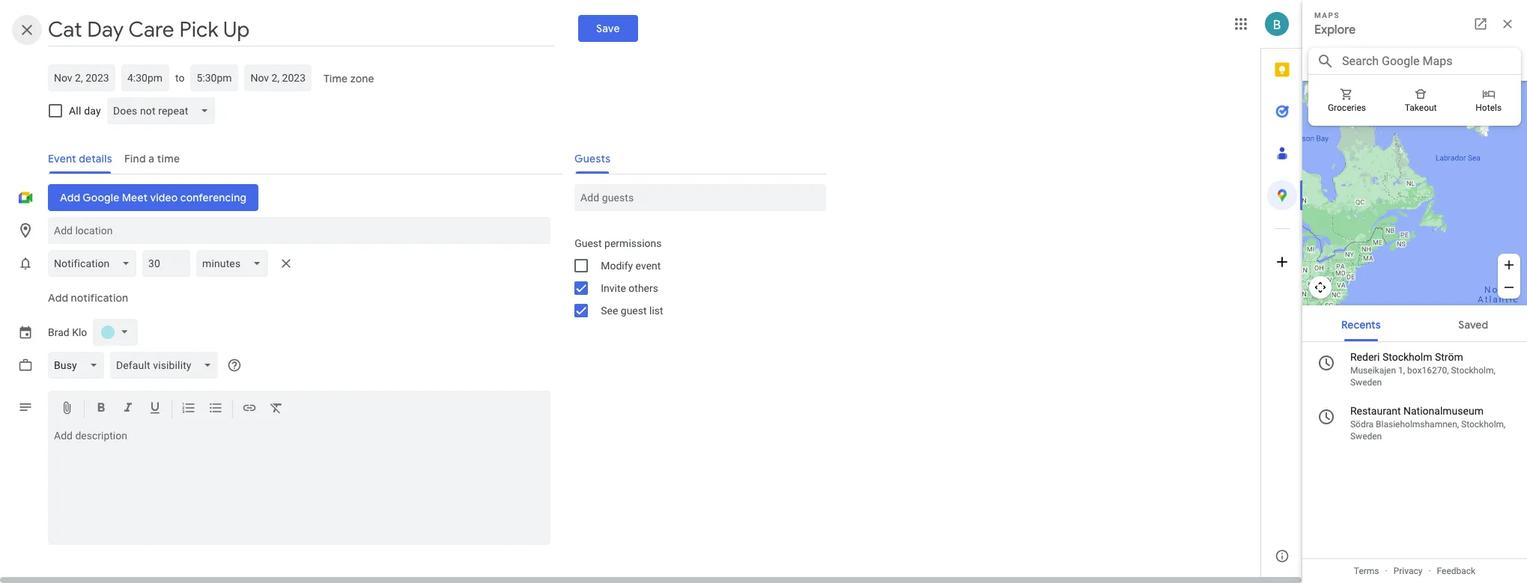 Task type: vqa. For each thing, say whether or not it's contained in the screenshot.
See guest list
yes



Task type: describe. For each thing, give the bounding box(es) containing it.
insert link image
[[242, 401, 257, 418]]

Minutes in advance for notification number field
[[149, 250, 185, 277]]

brad klo
[[48, 327, 87, 339]]

Description text field
[[48, 430, 551, 542]]

bold image
[[94, 401, 109, 418]]

add notification
[[48, 291, 128, 305]]

add notification button
[[42, 280, 134, 316]]

bulleted list image
[[208, 401, 223, 418]]

guest permissions
[[575, 237, 662, 249]]

brad
[[48, 327, 69, 339]]

guest
[[575, 237, 602, 249]]

tab list inside side panel section
[[1261, 49, 1303, 535]]

others
[[629, 282, 658, 294]]

30 minutes before element
[[48, 247, 298, 280]]

italic image
[[121, 401, 136, 418]]

time zone button
[[318, 65, 381, 92]]

modify event
[[601, 260, 661, 272]]

save button
[[578, 15, 638, 42]]

formatting options toolbar
[[48, 391, 551, 427]]

numbered list image
[[181, 401, 196, 418]]

End date text field
[[250, 69, 306, 87]]



Task type: locate. For each thing, give the bounding box(es) containing it.
Start date text field
[[54, 69, 109, 87]]

to
[[175, 72, 185, 84]]

save
[[596, 22, 620, 35]]

all day
[[69, 105, 101, 117]]

time zone
[[324, 72, 375, 85]]

side panel section
[[1260, 48, 1303, 577]]

group containing guest permissions
[[563, 232, 826, 322]]

see guest list
[[601, 305, 663, 317]]

see
[[601, 305, 618, 317]]

event
[[636, 260, 661, 272]]

Guests text field
[[581, 184, 820, 211]]

add
[[48, 291, 68, 305]]

zone
[[351, 72, 375, 85]]

None field
[[107, 97, 221, 124], [48, 250, 143, 277], [197, 250, 274, 277], [48, 352, 110, 379], [110, 352, 224, 379], [107, 97, 221, 124], [48, 250, 143, 277], [197, 250, 274, 277], [48, 352, 110, 379], [110, 352, 224, 379]]

Start time text field
[[127, 69, 163, 87]]

Location text field
[[54, 217, 545, 244]]

End time text field
[[197, 69, 232, 87]]

group
[[563, 232, 826, 322]]

invite others
[[601, 282, 658, 294]]

time
[[324, 72, 348, 85]]

day
[[84, 105, 101, 117]]

klo
[[72, 327, 87, 339]]

tab list
[[1261, 49, 1303, 535]]

all
[[69, 105, 81, 117]]

permissions
[[604, 237, 662, 249]]

underline image
[[148, 401, 163, 418]]

remove formatting image
[[269, 401, 284, 418]]

notification
[[71, 291, 128, 305]]

list
[[649, 305, 663, 317]]

guest
[[621, 305, 647, 317]]

Title text field
[[48, 13, 554, 46]]

modify
[[601, 260, 633, 272]]

invite
[[601, 282, 626, 294]]



